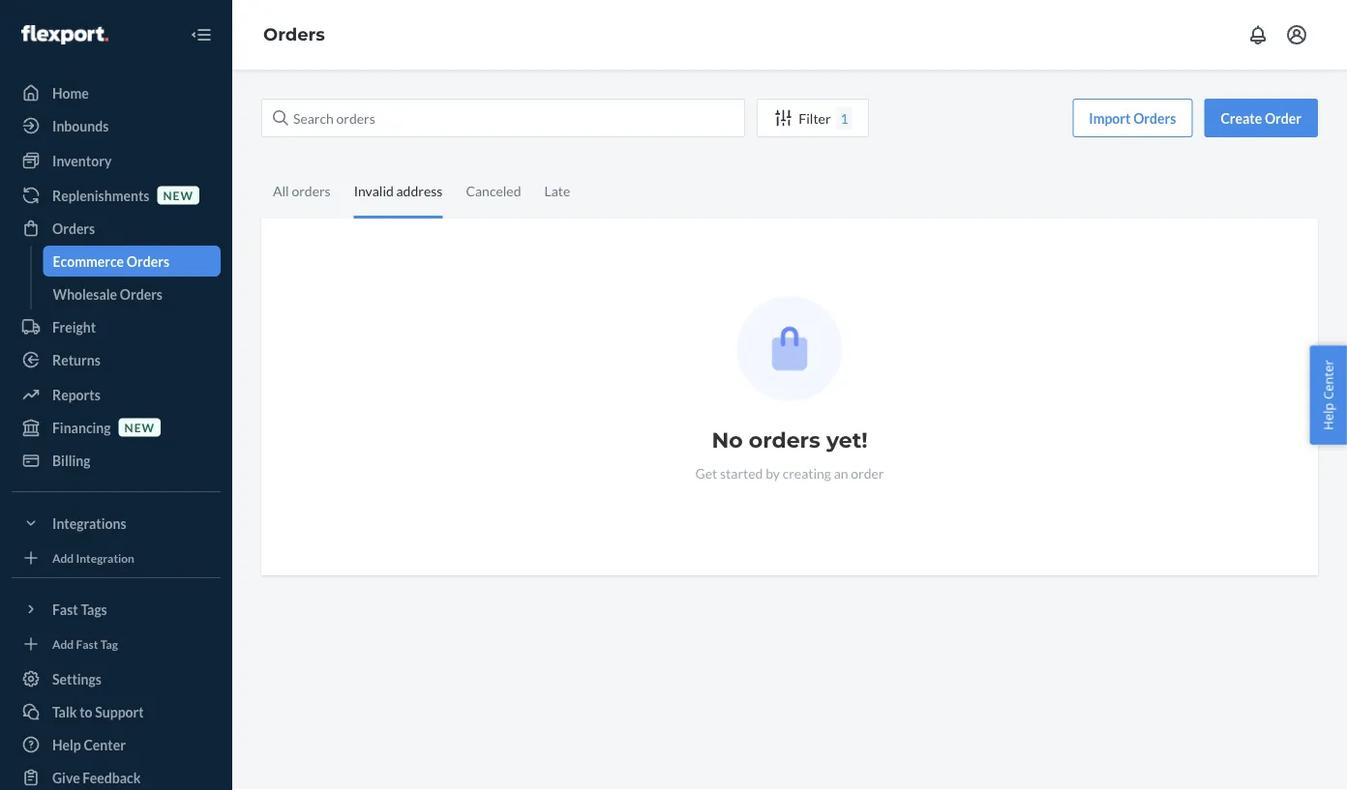 Task type: vqa. For each thing, say whether or not it's contained in the screenshot.
bottommost 'create'
no



Task type: locate. For each thing, give the bounding box(es) containing it.
0 horizontal spatial orders link
[[12, 213, 221, 244]]

1 vertical spatial fast
[[76, 637, 98, 651]]

orders for no
[[749, 427, 821, 453]]

1 horizontal spatial center
[[1320, 360, 1337, 400]]

orders link
[[263, 24, 325, 45], [12, 213, 221, 244]]

orders right the all
[[292, 182, 331, 199]]

settings link
[[12, 664, 221, 695]]

1 vertical spatial orders link
[[12, 213, 221, 244]]

support
[[95, 704, 144, 721]]

import
[[1089, 110, 1131, 126]]

1 horizontal spatial help center
[[1320, 360, 1337, 431]]

0 horizontal spatial orders
[[292, 182, 331, 199]]

help center button
[[1310, 346, 1347, 445]]

orders link up search icon
[[263, 24, 325, 45]]

add
[[52, 551, 74, 565], [52, 637, 74, 651]]

0 vertical spatial help center
[[1320, 360, 1337, 431]]

import orders
[[1089, 110, 1176, 126]]

canceled
[[466, 182, 521, 199]]

orders down ecommerce orders link
[[120, 286, 163, 302]]

all
[[273, 182, 289, 199]]

add up settings
[[52, 637, 74, 651]]

2 add from the top
[[52, 637, 74, 651]]

new down inventory link
[[163, 188, 194, 202]]

yet!
[[827, 427, 868, 453]]

freight
[[52, 319, 96, 335]]

settings
[[52, 671, 102, 688]]

inbounds
[[52, 118, 109, 134]]

0 vertical spatial help
[[1320, 403, 1337, 431]]

tags
[[81, 602, 107, 618]]

orders inside button
[[1134, 110, 1176, 126]]

fast
[[52, 602, 78, 618], [76, 637, 98, 651]]

import orders button
[[1073, 99, 1193, 137]]

0 horizontal spatial help center
[[52, 737, 126, 754]]

all orders
[[273, 182, 331, 199]]

0 vertical spatial fast
[[52, 602, 78, 618]]

close navigation image
[[190, 23, 213, 46]]

inventory link
[[12, 145, 221, 176]]

replenishments
[[52, 187, 149, 204]]

1 vertical spatial help center
[[52, 737, 126, 754]]

1 vertical spatial help
[[52, 737, 81, 754]]

get
[[695, 465, 718, 482]]

talk to support
[[52, 704, 144, 721]]

help center inside help center link
[[52, 737, 126, 754]]

new down reports link
[[124, 420, 155, 435]]

new for financing
[[124, 420, 155, 435]]

orders for import orders
[[1134, 110, 1176, 126]]

integrations button
[[12, 508, 221, 539]]

center
[[1320, 360, 1337, 400], [84, 737, 126, 754]]

started
[[720, 465, 763, 482]]

to
[[80, 704, 92, 721]]

reports link
[[12, 379, 221, 410]]

add for add fast tag
[[52, 637, 74, 651]]

creating
[[783, 465, 831, 482]]

0 vertical spatial orders link
[[263, 24, 325, 45]]

1 vertical spatial new
[[124, 420, 155, 435]]

no
[[712, 427, 743, 453]]

help center
[[1320, 360, 1337, 431], [52, 737, 126, 754]]

orders up wholesale orders link
[[127, 253, 169, 270]]

add left 'integration'
[[52, 551, 74, 565]]

1 horizontal spatial new
[[163, 188, 194, 202]]

help
[[1320, 403, 1337, 431], [52, 737, 81, 754]]

orders up the get started by creating an order
[[749, 427, 821, 453]]

orders
[[292, 182, 331, 199], [749, 427, 821, 453]]

1 horizontal spatial help
[[1320, 403, 1337, 431]]

integration
[[76, 551, 134, 565]]

filter
[[799, 110, 831, 126]]

billing
[[52, 452, 91, 469]]

by
[[766, 465, 780, 482]]

1 vertical spatial orders
[[749, 427, 821, 453]]

new for replenishments
[[163, 188, 194, 202]]

orders link up ecommerce orders
[[12, 213, 221, 244]]

new
[[163, 188, 194, 202], [124, 420, 155, 435]]

0 horizontal spatial new
[[124, 420, 155, 435]]

home
[[52, 85, 89, 101]]

orders for all
[[292, 182, 331, 199]]

0 vertical spatial new
[[163, 188, 194, 202]]

orders
[[263, 24, 325, 45], [1134, 110, 1176, 126], [52, 220, 95, 237], [127, 253, 169, 270], [120, 286, 163, 302]]

1 vertical spatial center
[[84, 737, 126, 754]]

1 add from the top
[[52, 551, 74, 565]]

open account menu image
[[1285, 23, 1309, 46]]

orders for ecommerce orders
[[127, 253, 169, 270]]

get started by creating an order
[[695, 465, 884, 482]]

create order
[[1221, 110, 1302, 126]]

fast tags
[[52, 602, 107, 618]]

create
[[1221, 110, 1262, 126]]

ecommerce orders link
[[43, 246, 221, 277]]

1 vertical spatial add
[[52, 637, 74, 651]]

ecommerce orders
[[53, 253, 169, 270]]

0 horizontal spatial center
[[84, 737, 126, 754]]

returns
[[52, 352, 100, 368]]

0 vertical spatial orders
[[292, 182, 331, 199]]

returns link
[[12, 345, 221, 376]]

billing link
[[12, 445, 221, 476]]

search image
[[273, 110, 288, 126]]

1 horizontal spatial orders
[[749, 427, 821, 453]]

0 vertical spatial add
[[52, 551, 74, 565]]

inventory
[[52, 152, 112, 169]]

invalid
[[354, 182, 394, 199]]

orders right import
[[1134, 110, 1176, 126]]

fast left tag
[[76, 637, 98, 651]]

fast left tags
[[52, 602, 78, 618]]

0 vertical spatial center
[[1320, 360, 1337, 400]]

open notifications image
[[1247, 23, 1270, 46]]



Task type: describe. For each thing, give the bounding box(es) containing it.
center inside button
[[1320, 360, 1337, 400]]

help inside button
[[1320, 403, 1337, 431]]

add for add integration
[[52, 551, 74, 565]]

empty list image
[[737, 296, 843, 402]]

fast inside fast tags dropdown button
[[52, 602, 78, 618]]

inbounds link
[[12, 110, 221, 141]]

add integration
[[52, 551, 134, 565]]

filter 1
[[799, 110, 849, 126]]

tag
[[100, 637, 118, 651]]

late
[[544, 182, 570, 199]]

add fast tag
[[52, 637, 118, 651]]

fast inside add fast tag link
[[76, 637, 98, 651]]

talk
[[52, 704, 77, 721]]

address
[[396, 182, 443, 199]]

fast tags button
[[12, 594, 221, 625]]

order
[[1265, 110, 1302, 126]]

feedback
[[83, 770, 141, 786]]

1 horizontal spatial orders link
[[263, 24, 325, 45]]

orders up ecommerce
[[52, 220, 95, 237]]

wholesale orders link
[[43, 279, 221, 310]]

create order link
[[1204, 99, 1318, 137]]

talk to support button
[[12, 697, 221, 728]]

0 horizontal spatial help
[[52, 737, 81, 754]]

give
[[52, 770, 80, 786]]

invalid address
[[354, 182, 443, 199]]

give feedback button
[[12, 763, 221, 791]]

ecommerce
[[53, 253, 124, 270]]

orders up search icon
[[263, 24, 325, 45]]

an
[[834, 465, 848, 482]]

add fast tag link
[[12, 633, 221, 656]]

give feedback
[[52, 770, 141, 786]]

help center inside button
[[1320, 360, 1337, 431]]

no orders yet!
[[712, 427, 868, 453]]

help center link
[[12, 730, 221, 761]]

add integration link
[[12, 547, 221, 570]]

orders for wholesale orders
[[120, 286, 163, 302]]

integrations
[[52, 515, 126, 532]]

flexport logo image
[[21, 25, 108, 45]]

wholesale
[[53, 286, 117, 302]]

Search orders text field
[[261, 99, 745, 137]]

wholesale orders
[[53, 286, 163, 302]]

freight link
[[12, 312, 221, 343]]

reports
[[52, 387, 100, 403]]

order
[[851, 465, 884, 482]]

financing
[[52, 420, 111, 436]]

home link
[[12, 77, 221, 108]]

1
[[841, 110, 849, 126]]



